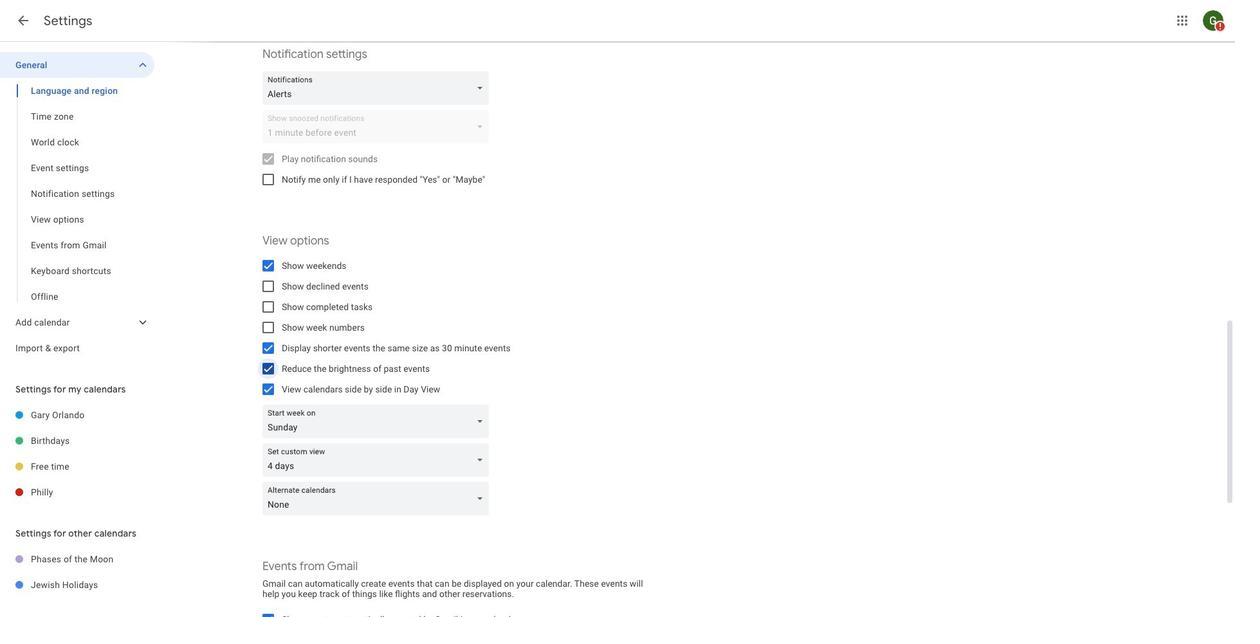Task type: locate. For each thing, give the bounding box(es) containing it.
general tree item
[[0, 52, 154, 78]]

2 vertical spatial tree
[[0, 546, 154, 598]]

0 vertical spatial tree
[[0, 52, 154, 361]]

1 vertical spatial tree
[[0, 402, 154, 505]]

heading
[[44, 13, 93, 29]]

1 tree from the top
[[0, 52, 154, 361]]

None field
[[263, 71, 494, 105], [263, 405, 494, 438], [263, 443, 494, 477], [263, 482, 494, 515], [263, 71, 494, 105], [263, 405, 494, 438], [263, 443, 494, 477], [263, 482, 494, 515]]

free time tree item
[[0, 454, 154, 479]]

birthdays tree item
[[0, 428, 154, 454]]

tree
[[0, 52, 154, 361], [0, 402, 154, 505], [0, 546, 154, 598]]

group
[[0, 78, 154, 309]]

gary orlando tree item
[[0, 402, 154, 428]]



Task type: describe. For each thing, give the bounding box(es) containing it.
jewish holidays tree item
[[0, 572, 154, 598]]

3 tree from the top
[[0, 546, 154, 598]]

2 tree from the top
[[0, 402, 154, 505]]

phases of the moon tree item
[[0, 546, 154, 572]]

philly tree item
[[0, 479, 154, 505]]

go back image
[[15, 13, 31, 28]]



Task type: vqa. For each thing, say whether or not it's contained in the screenshot.
philly tree item
yes



